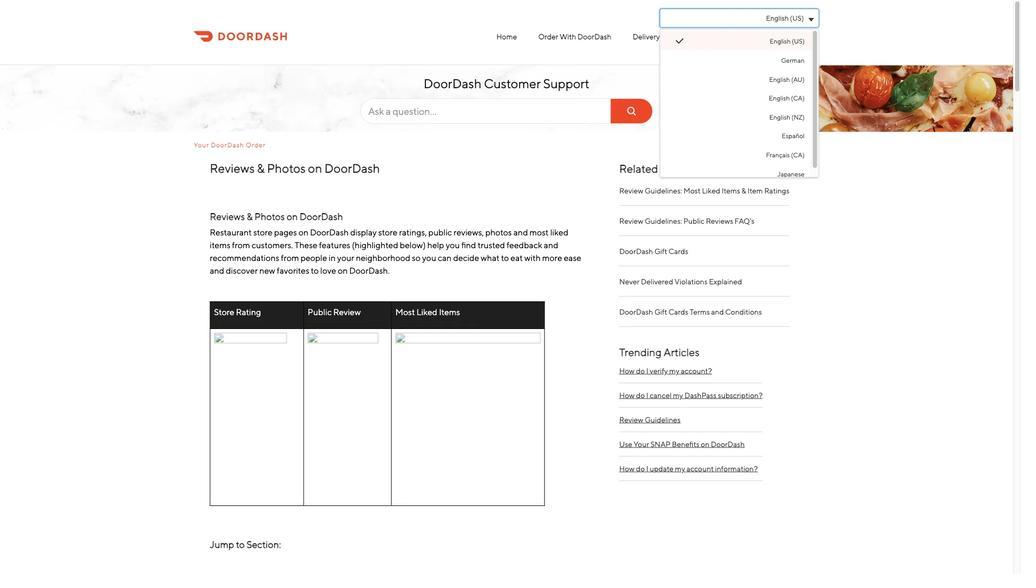 Task type: vqa. For each thing, say whether or not it's contained in the screenshot.
the bottom the you
yes



Task type: describe. For each thing, give the bounding box(es) containing it.
& for reviews & photos on doordash restaurant store pages on doordash display store ratings, public reviews, photos and most liked items from customers. these features (highlighted below) help you find trusted feedback and recommendations from people in your neighborhood so you can decide what to eat with more ease and discover new favorites to love on doordash.
[[247, 211, 253, 222]]

japanese
[[777, 170, 804, 178]]

what
[[481, 253, 499, 263]]

explained
[[709, 277, 742, 286]]

reviews for reviews & photos on doordash restaurant store pages on doordash display store ratings, public reviews, photos and most liked items from customers. these features (highlighted below) help you find trusted feedback and recommendations from people in your neighborhood so you can decide what to eat with more ease and discover new favorites to love on doordash.
[[210, 211, 245, 222]]

decide
[[453, 253, 479, 263]]

discover
[[226, 266, 258, 276]]

conditions
[[725, 308, 762, 317]]

articles for trending articles
[[664, 346, 699, 359]]

terms
[[690, 308, 710, 317]]

favorites
[[277, 266, 309, 276]]

english (us) option
[[660, 31, 811, 50]]

0 vertical spatial items
[[722, 186, 740, 195]]

delivery support link
[[630, 28, 691, 45]]

1 vertical spatial items
[[439, 307, 460, 317]]

doordash gift cards
[[619, 247, 688, 256]]

reviews,
[[454, 227, 484, 237]]

do for update
[[636, 464, 645, 473]]

guidelines: for public
[[645, 217, 682, 226]]

doordash gift cards terms and conditions
[[619, 308, 762, 317]]

english (us) inside button
[[766, 14, 804, 22]]

(au)
[[791, 75, 804, 83]]

menu containing home
[[358, 28, 815, 45]]

home
[[496, 32, 517, 41]]

home link
[[494, 28, 520, 45]]

and up the more
[[544, 240, 558, 250]]

articles for related articles
[[660, 162, 698, 175]]

how do i update my account information? link
[[619, 457, 763, 481]]

liked
[[550, 227, 568, 237]]

benefits
[[672, 440, 699, 449]]

reviews left faq's
[[706, 217, 733, 226]]

& for reviews & photos on doordash
[[257, 161, 265, 175]]

faq's
[[735, 217, 755, 226]]

information?
[[715, 464, 758, 473]]

cancel
[[650, 391, 672, 400]]

ease
[[564, 253, 581, 263]]

gift for doordash gift cards
[[654, 247, 667, 256]]

most liked items
[[395, 307, 460, 317]]

your doordash order
[[194, 141, 266, 149]]

customer
[[484, 76, 541, 91]]

english (us) inside option
[[769, 38, 804, 45]]

your
[[337, 253, 354, 263]]

these
[[295, 240, 317, 250]]

review guidelines: most liked items & item ratings link
[[619, 176, 789, 206]]

review for review guidelines: most liked items & item ratings
[[619, 186, 643, 195]]

english (nz)
[[769, 113, 804, 121]]

find
[[461, 240, 476, 250]]

delivery support
[[633, 32, 688, 41]]

2 vertical spatial to
[[236, 539, 245, 550]]

reviews & photos on doordash restaurant store pages on doordash display store ratings, public reviews, photos and most liked items from customers. these features (highlighted below) help you find trusted feedback and recommendations from people in your neighborhood so you can decide what to eat with more ease and discover new favorites to love on doordash.
[[210, 211, 583, 276]]

review guidelines
[[619, 415, 681, 424]]

Ask a question... text field
[[360, 98, 653, 124]]

how do i update my account information?
[[619, 464, 758, 473]]

neighborhood
[[356, 253, 410, 263]]

2 store from the left
[[378, 227, 397, 237]]

english left (au)
[[769, 75, 790, 83]]

account
[[686, 464, 714, 473]]

can
[[438, 253, 452, 263]]

pages
[[274, 227, 297, 237]]

guidelines: for most
[[645, 186, 682, 195]]

photos for reviews & photos on doordash restaurant store pages on doordash display store ratings, public reviews, photos and most liked items from customers. these features (highlighted below) help you find trusted feedback and recommendations from people in your neighborhood so you can decide what to eat with more ease and discover new favorites to love on doordash.
[[254, 211, 285, 222]]

use your snap benefits on doordash link
[[619, 432, 763, 457]]

never delivered violations explained
[[619, 277, 743, 286]]

photos for reviews & photos on doordash
[[267, 161, 306, 175]]

rating
[[236, 307, 261, 317]]

delivered
[[641, 277, 673, 286]]

doordash gift cards terms and conditions link
[[619, 297, 789, 327]]

(ca) for english (ca)
[[791, 94, 804, 102]]

i for verify
[[646, 367, 648, 375]]

2 topics from the left
[[791, 32, 812, 41]]

how do i cancel my dashpass subscription? link
[[619, 384, 763, 408]]

review guidelines: public reviews faq's link
[[619, 206, 789, 236]]

guidelines
[[645, 415, 681, 424]]

1 vertical spatial to
[[311, 266, 319, 276]]

cards for doordash gift cards
[[669, 247, 688, 256]]

0 vertical spatial to
[[501, 253, 509, 263]]

violations
[[675, 277, 708, 286]]

cards for doordash gift cards terms and conditions
[[669, 308, 688, 317]]

public
[[428, 227, 452, 237]]

so
[[412, 253, 421, 263]]

snap
[[650, 440, 671, 449]]

(ca) for français (ca)
[[791, 151, 804, 159]]

0 horizontal spatial most
[[395, 307, 415, 317]]

review guidelines: most liked items & item ratings
[[619, 186, 789, 195]]

i for cancel
[[646, 391, 648, 400]]

topics inside popup button
[[737, 32, 758, 41]]

my for dashpass
[[673, 391, 683, 400]]

español
[[781, 132, 804, 140]]

never delivered violations explained link
[[619, 267, 789, 297]]

consumer help home image
[[194, 30, 287, 43]]

and right terms
[[711, 308, 724, 317]]

how for how do i cancel my dashpass subscription?
[[619, 391, 635, 400]]

how do i verify my account?
[[619, 367, 712, 375]]

0 horizontal spatial you
[[422, 253, 436, 263]]

restaurant
[[210, 227, 252, 237]]

verify
[[650, 367, 668, 375]]

features
[[319, 240, 350, 250]]

review for review guidelines: public reviews faq's
[[619, 217, 643, 226]]

do for cancel
[[636, 391, 645, 400]]

related articles
[[619, 162, 698, 175]]

popular
[[710, 32, 736, 41]]

(us) inside button
[[790, 14, 804, 22]]

1 vertical spatial from
[[281, 253, 299, 263]]



Task type: locate. For each thing, give the bounding box(es) containing it.
text default image
[[675, 37, 684, 45]]

1 how from the top
[[619, 367, 635, 375]]

with inside reviews & photos on doordash restaurant store pages on doordash display store ratings, public reviews, photos and most liked items from customers. these features (highlighted below) help you find trusted feedback and recommendations from people in your neighborhood so you can decide what to eat with more ease and discover new favorites to love on doordash.
[[524, 253, 541, 263]]

topics link
[[788, 28, 815, 45]]

and up feedback
[[513, 227, 528, 237]]

1 vertical spatial i
[[646, 391, 648, 400]]

1 horizontal spatial with
[[560, 32, 576, 41]]

3 how from the top
[[619, 464, 635, 473]]

english inside option
[[769, 38, 790, 45]]

reviews
[[210, 161, 255, 175], [210, 211, 245, 222], [706, 217, 733, 226]]

1 horizontal spatial from
[[281, 253, 299, 263]]

1 vertical spatial how
[[619, 391, 635, 400]]

0 vertical spatial english (us)
[[766, 14, 804, 22]]

1 i from the top
[[646, 367, 648, 375]]

0 vertical spatial most
[[683, 186, 701, 195]]

1 do from the top
[[636, 367, 645, 375]]

1 horizontal spatial store
[[378, 227, 397, 237]]

how do i cancel my dashpass subscription?
[[619, 391, 763, 400]]

your doordash order link
[[194, 141, 270, 149]]

2 horizontal spatial &
[[742, 186, 746, 195]]

1 vertical spatial liked
[[416, 307, 437, 317]]

with inside 'order with doordash' link
[[560, 32, 576, 41]]

english up topics link
[[766, 14, 789, 22]]

(us) inside option
[[792, 38, 804, 45]]

1 vertical spatial cards
[[669, 308, 688, 317]]

eat
[[511, 253, 523, 263]]

order up reviews & photos on doordash
[[246, 141, 266, 149]]

(us) up 'german'
[[792, 38, 804, 45]]

1 horizontal spatial your
[[634, 440, 649, 449]]

(ca) down (au)
[[791, 94, 804, 102]]

0 horizontal spatial from
[[232, 240, 250, 250]]

i left cancel
[[646, 391, 648, 400]]

support down 'order with doordash' link
[[543, 76, 589, 91]]

in
[[329, 253, 336, 263]]

from up recommendations
[[232, 240, 250, 250]]

1 horizontal spatial topics
[[791, 32, 812, 41]]

& left item
[[742, 186, 746, 195]]

2 gift from the top
[[654, 308, 667, 317]]

english left "(nz)"
[[769, 113, 790, 121]]

how down trending
[[619, 367, 635, 375]]

new
[[259, 266, 275, 276]]

order with doordash
[[538, 32, 611, 41]]

order with doordash link
[[536, 28, 614, 45]]

review for review guidelines
[[619, 415, 643, 424]]

0 vertical spatial my
[[669, 367, 679, 375]]

0 vertical spatial how
[[619, 367, 635, 375]]

you right so
[[422, 253, 436, 263]]

photos inside reviews & photos on doordash restaurant store pages on doordash display store ratings, public reviews, photos and most liked items from customers. these features (highlighted below) help you find trusted feedback and recommendations from people in your neighborhood so you can decide what to eat with more ease and discover new favorites to love on doordash.
[[254, 211, 285, 222]]

my right cancel
[[673, 391, 683, 400]]

0 vertical spatial liked
[[702, 186, 720, 195]]

1 horizontal spatial to
[[311, 266, 319, 276]]

support right delivery
[[661, 32, 688, 41]]

1 vertical spatial articles
[[664, 346, 699, 359]]

ratings
[[764, 186, 789, 195]]

&
[[257, 161, 265, 175], [742, 186, 746, 195], [247, 211, 253, 222]]

guidelines:
[[645, 186, 682, 195], [645, 217, 682, 226]]

0 vertical spatial (us)
[[790, 14, 804, 22]]

0 horizontal spatial with
[[524, 253, 541, 263]]

2 i from the top
[[646, 391, 648, 400]]

0 vertical spatial with
[[560, 32, 576, 41]]

1 vertical spatial order
[[246, 141, 266, 149]]

0 horizontal spatial to
[[236, 539, 245, 550]]

my right the verify
[[669, 367, 679, 375]]

display
[[350, 227, 377, 237]]

1 horizontal spatial order
[[538, 32, 558, 41]]

0 vertical spatial order
[[538, 32, 558, 41]]

how inside how do i cancel my dashpass subscription? link
[[619, 391, 635, 400]]

1 (ca) from the top
[[791, 94, 804, 102]]

items
[[210, 240, 230, 250]]

review down the love
[[333, 307, 361, 317]]

reviews up restaurant
[[210, 211, 245, 222]]

1 horizontal spatial liked
[[702, 186, 720, 195]]

gift down delivered
[[654, 308, 667, 317]]

gift up delivered
[[654, 247, 667, 256]]

most
[[530, 227, 549, 237]]

(ca) down español in the top right of the page
[[791, 151, 804, 159]]

reviews for reviews & photos on doordash
[[210, 161, 255, 175]]

related
[[619, 162, 658, 175]]

public up doordash gift cards link
[[683, 217, 704, 226]]

gift
[[654, 247, 667, 256], [654, 308, 667, 317]]

liked
[[702, 186, 720, 195], [416, 307, 437, 317]]

articles up "how do i verify my account?" link
[[664, 346, 699, 359]]

0 vertical spatial public
[[683, 217, 704, 226]]

1 vertical spatial gift
[[654, 308, 667, 317]]

2 vertical spatial how
[[619, 464, 635, 473]]

0 vertical spatial (ca)
[[791, 94, 804, 102]]

doordash gift cards link
[[619, 236, 789, 267]]

reviews inside reviews & photos on doordash restaurant store pages on doordash display store ratings, public reviews, photos and most liked items from customers. these features (highlighted below) help you find trusted feedback and recommendations from people in your neighborhood so you can decide what to eat with more ease and discover new favorites to love on doordash.
[[210, 211, 245, 222]]

2 guidelines: from the top
[[645, 217, 682, 226]]

0 vertical spatial photos
[[267, 161, 306, 175]]

2 horizontal spatial to
[[501, 253, 509, 263]]

review guidelines: public reviews faq's
[[619, 217, 755, 226]]

1 horizontal spatial public
[[683, 217, 704, 226]]

popular topics
[[710, 32, 758, 41]]

2 how from the top
[[619, 391, 635, 400]]

i left update
[[646, 464, 648, 473]]

0 vertical spatial i
[[646, 367, 648, 375]]

how up review guidelines
[[619, 391, 635, 400]]

item
[[748, 186, 763, 195]]

1 guidelines: from the top
[[645, 186, 682, 195]]

0 vertical spatial your
[[194, 141, 209, 149]]

0 vertical spatial you
[[446, 240, 460, 250]]

feedback
[[507, 240, 542, 250]]

articles
[[660, 162, 698, 175], [664, 346, 699, 359]]

1 vertical spatial &
[[742, 186, 746, 195]]

german
[[781, 56, 804, 64]]

review up use
[[619, 415, 643, 424]]

guidelines: down related articles
[[645, 186, 682, 195]]

public
[[683, 217, 704, 226], [308, 307, 332, 317]]

doordash.
[[349, 266, 390, 276]]

more
[[542, 253, 562, 263]]

0 vertical spatial guidelines:
[[645, 186, 682, 195]]

public down the love
[[308, 307, 332, 317]]

1 horizontal spatial you
[[446, 240, 460, 250]]

most
[[683, 186, 701, 195], [395, 307, 415, 317]]

(highlighted
[[352, 240, 398, 250]]

français (ca)
[[766, 151, 804, 159]]

1 topics from the left
[[737, 32, 758, 41]]

i
[[646, 367, 648, 375], [646, 391, 648, 400], [646, 464, 648, 473]]

0 vertical spatial cards
[[669, 247, 688, 256]]

gift for doordash gift cards terms and conditions
[[654, 308, 667, 317]]

2 vertical spatial do
[[636, 464, 645, 473]]

topics up 'german'
[[791, 32, 812, 41]]

0 horizontal spatial store
[[253, 227, 272, 237]]

jump to section:
[[210, 539, 281, 550]]

1 cards from the top
[[669, 247, 688, 256]]

public review
[[308, 307, 361, 317]]

topics down english (us) button
[[737, 32, 758, 41]]

1 vertical spatial with
[[524, 253, 541, 263]]

2 (ca) from the top
[[791, 151, 804, 159]]

1 vertical spatial english (us)
[[769, 38, 804, 45]]

1 horizontal spatial items
[[722, 186, 740, 195]]

i left the verify
[[646, 367, 648, 375]]

use your snap benefits on doordash
[[619, 440, 745, 449]]

review guidelines link
[[619, 408, 763, 432]]

3 i from the top
[[646, 464, 648, 473]]

(us) up topics link
[[790, 14, 804, 22]]

with
[[560, 32, 576, 41], [524, 253, 541, 263]]

do down trending
[[636, 367, 645, 375]]

1 vertical spatial my
[[673, 391, 683, 400]]

2 cards from the top
[[669, 308, 688, 317]]

0 horizontal spatial &
[[247, 211, 253, 222]]

doordash customer support
[[424, 76, 589, 91]]

review
[[619, 186, 643, 195], [619, 217, 643, 226], [333, 307, 361, 317], [619, 415, 643, 424]]

list box containing english (us)
[[660, 29, 819, 183]]

review up doordash gift cards
[[619, 217, 643, 226]]

2 vertical spatial &
[[247, 211, 253, 222]]

menu
[[358, 28, 815, 45]]

to left eat
[[501, 253, 509, 263]]

& down "your doordash order" link
[[257, 161, 265, 175]]

dashpass
[[684, 391, 716, 400]]

1 gift from the top
[[654, 247, 667, 256]]

store
[[253, 227, 272, 237], [378, 227, 397, 237]]

topics
[[737, 32, 758, 41], [791, 32, 812, 41]]

english up 'german'
[[769, 38, 790, 45]]

0 vertical spatial from
[[232, 240, 250, 250]]

reviews down "your doordash order" link
[[210, 161, 255, 175]]

do left cancel
[[636, 391, 645, 400]]

1 vertical spatial photos
[[254, 211, 285, 222]]

1 store from the left
[[253, 227, 272, 237]]

1 vertical spatial (ca)
[[791, 151, 804, 159]]

people
[[301, 253, 327, 263]]

customers.
[[252, 240, 293, 250]]

how inside "how do i verify my account?" link
[[619, 367, 635, 375]]

english (us) up 'german'
[[769, 38, 804, 45]]

account?
[[681, 367, 712, 375]]

français
[[766, 151, 790, 159]]

popular topics button
[[707, 28, 773, 45]]

do left update
[[636, 464, 645, 473]]

0 horizontal spatial items
[[439, 307, 460, 317]]

Preferred Language, English (US) button
[[660, 9, 819, 28]]

1 vertical spatial you
[[422, 253, 436, 263]]

0 vertical spatial do
[[636, 367, 645, 375]]

1 vertical spatial guidelines:
[[645, 217, 682, 226]]

how
[[619, 367, 635, 375], [619, 391, 635, 400], [619, 464, 635, 473]]

(nz)
[[791, 113, 804, 121]]

how inside how do i update my account information? link
[[619, 464, 635, 473]]

reviews & photos on doordash
[[210, 161, 380, 175]]

how do i verify my account? link
[[619, 359, 763, 384]]

how down use
[[619, 464, 635, 473]]

how for how do i update my account information?
[[619, 464, 635, 473]]

my for account?
[[669, 367, 679, 375]]

english down english (au)
[[769, 94, 790, 102]]

photos
[[485, 227, 512, 237]]

1 vertical spatial public
[[308, 307, 332, 317]]

to right jump
[[236, 539, 245, 550]]

0 horizontal spatial order
[[246, 141, 266, 149]]

0 horizontal spatial your
[[194, 141, 209, 149]]

1 vertical spatial do
[[636, 391, 645, 400]]

1 vertical spatial most
[[395, 307, 415, 317]]

1 horizontal spatial &
[[257, 161, 265, 175]]

1 horizontal spatial support
[[661, 32, 688, 41]]

order right home
[[538, 32, 558, 41]]

cards left terms
[[669, 308, 688, 317]]

from
[[232, 240, 250, 250], [281, 253, 299, 263]]

review down the related
[[619, 186, 643, 195]]

photos
[[267, 161, 306, 175], [254, 211, 285, 222]]

0 horizontal spatial support
[[543, 76, 589, 91]]

store rating
[[214, 307, 261, 317]]

& up restaurant
[[247, 211, 253, 222]]

0 vertical spatial articles
[[660, 162, 698, 175]]

how for how do i verify my account?
[[619, 367, 635, 375]]

support
[[661, 32, 688, 41], [543, 76, 589, 91]]

0 vertical spatial gift
[[654, 247, 667, 256]]

guidelines: up doordash gift cards
[[645, 217, 682, 226]]

2 do from the top
[[636, 391, 645, 400]]

english (us) up topics link
[[766, 14, 804, 22]]

0 horizontal spatial public
[[308, 307, 332, 317]]

1 vertical spatial (us)
[[792, 38, 804, 45]]

my for account
[[675, 464, 685, 473]]

2 vertical spatial my
[[675, 464, 685, 473]]

from up favorites
[[281, 253, 299, 263]]

store up the customers.
[[253, 227, 272, 237]]

0 horizontal spatial liked
[[416, 307, 437, 317]]

section:
[[247, 539, 281, 550]]

1 vertical spatial your
[[634, 440, 649, 449]]

and left discover
[[210, 266, 224, 276]]

love
[[320, 266, 336, 276]]

0 vertical spatial support
[[661, 32, 688, 41]]

0 horizontal spatial topics
[[737, 32, 758, 41]]

english inside button
[[766, 14, 789, 22]]

& inside reviews & photos on doordash restaurant store pages on doordash display store ratings, public reviews, photos and most liked items from customers. these features (highlighted below) help you find trusted feedback and recommendations from people in your neighborhood so you can decide what to eat with more ease and discover new favorites to love on doordash.
[[247, 211, 253, 222]]

english (ca)
[[769, 94, 804, 102]]

cards up never delivered violations explained
[[669, 247, 688, 256]]

english (us)
[[766, 14, 804, 22], [769, 38, 804, 45]]

you up the can
[[446, 240, 460, 250]]

to down people
[[311, 266, 319, 276]]

english (au)
[[769, 75, 804, 83]]

1 horizontal spatial most
[[683, 186, 701, 195]]

jump
[[210, 539, 234, 550]]

never
[[619, 277, 640, 286]]

2 vertical spatial i
[[646, 464, 648, 473]]

1 vertical spatial support
[[543, 76, 589, 91]]

3 do from the top
[[636, 464, 645, 473]]

update
[[650, 464, 674, 473]]

ratings,
[[399, 227, 427, 237]]

0 vertical spatial &
[[257, 161, 265, 175]]

my right update
[[675, 464, 685, 473]]

do for verify
[[636, 367, 645, 375]]

list box
[[660, 29, 819, 183]]

i for update
[[646, 464, 648, 473]]

doordash
[[578, 32, 611, 41], [424, 76, 482, 91], [211, 141, 244, 149], [324, 161, 380, 175], [300, 211, 343, 222], [310, 227, 349, 237], [619, 247, 653, 256], [619, 308, 653, 317], [711, 440, 745, 449]]

store up the (highlighted
[[378, 227, 397, 237]]

trusted
[[478, 240, 505, 250]]

articles up review guidelines: most liked items & item ratings link at the top of the page
[[660, 162, 698, 175]]

to
[[501, 253, 509, 263], [311, 266, 319, 276], [236, 539, 245, 550]]

trending articles
[[619, 346, 699, 359]]

english
[[766, 14, 789, 22], [769, 38, 790, 45], [769, 75, 790, 83], [769, 94, 790, 102], [769, 113, 790, 121]]



